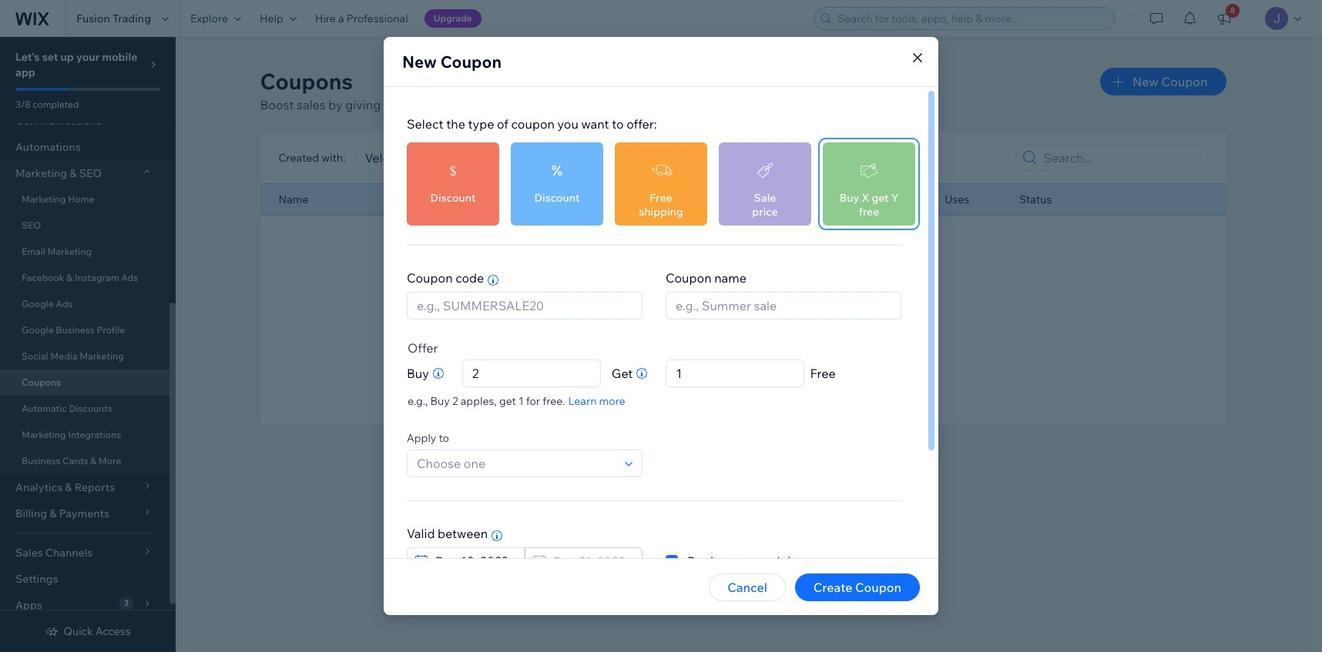 Task type: locate. For each thing, give the bounding box(es) containing it.
1 horizontal spatial coupons
[[260, 68, 353, 95]]

coupon
[[512, 116, 555, 132]]

1 horizontal spatial more
[[648, 97, 678, 113]]

discount
[[431, 191, 476, 205], [535, 191, 580, 205], [478, 193, 523, 207]]

free inside free shipping
[[650, 191, 673, 205]]

discount for %
[[535, 191, 580, 205]]

seo
[[79, 167, 102, 180], [22, 220, 41, 231]]

0 vertical spatial seo
[[79, 167, 102, 180]]

1 horizontal spatial your
[[762, 348, 784, 362]]

1 horizontal spatial seo
[[79, 167, 102, 180]]

2 horizontal spatial discount
[[535, 191, 580, 205]]

0 horizontal spatial more
[[599, 395, 626, 409]]

1 vertical spatial ads
[[56, 298, 73, 310]]

1 horizontal spatial buy
[[431, 395, 450, 409]]

0 vertical spatial get
[[872, 191, 889, 205]]

marketing down marketing & seo
[[22, 194, 66, 205]]

seo up marketing home link
[[79, 167, 102, 180]]

upgrade
[[434, 12, 472, 24]]

0 vertical spatial set
[[42, 50, 58, 64]]

coupons right about
[[717, 97, 767, 113]]

fusion trading
[[76, 12, 151, 25]]

1 horizontal spatial free
[[811, 366, 836, 382]]

e.g., SUMMERSALE20 field
[[412, 293, 638, 319]]

1 horizontal spatial to
[[612, 116, 624, 132]]

& for facebook
[[66, 272, 73, 284]]

coupon
[[441, 52, 502, 72], [1162, 74, 1208, 89], [407, 271, 453, 286], [666, 271, 712, 286], [856, 581, 902, 596]]

media
[[50, 351, 77, 362]]

upgrade button
[[424, 9, 482, 28]]

your for search.
[[762, 348, 784, 362]]

cancel
[[728, 581, 768, 596]]

google business profile
[[22, 325, 125, 336]]

free for free
[[811, 366, 836, 382]]

1 horizontal spatial learn
[[613, 97, 645, 113]]

& left more
[[90, 456, 96, 467]]

1
[[519, 395, 524, 409]]

trading
[[113, 12, 151, 25]]

0 horizontal spatial coupons
[[22, 377, 61, 389]]

0 vertical spatial free
[[650, 191, 673, 205]]

coupon right create
[[856, 581, 902, 596]]

0 vertical spatial &
[[70, 167, 77, 180]]

ads up the google business profile
[[56, 298, 73, 310]]

1 vertical spatial new coupon
[[1133, 74, 1208, 89]]

for
[[526, 395, 541, 409]]

3/8
[[15, 99, 30, 110]]

new
[[402, 52, 437, 72], [1133, 74, 1159, 89]]

y
[[892, 191, 899, 205]]

0 vertical spatial more
[[648, 97, 678, 113]]

& inside dropdown button
[[70, 167, 77, 180]]

learn up offer:
[[613, 97, 645, 113]]

marketing for home
[[22, 194, 66, 205]]

coupons inside coupons boost sales by giving customers special offers and discounts. learn more about coupons
[[260, 68, 353, 95]]

1 vertical spatial set
[[721, 554, 739, 570]]

to right want
[[612, 116, 624, 132]]

marketing for integrations
[[22, 429, 66, 441]]

free down offer:
[[650, 191, 673, 205]]

automatic
[[22, 403, 67, 415]]

an
[[742, 554, 756, 570]]

more up offer:
[[648, 97, 678, 113]]

0 horizontal spatial free
[[650, 191, 673, 205]]

8 button
[[1208, 0, 1242, 37]]

coupons up sales
[[260, 68, 353, 95]]

let's set up your mobile app
[[15, 50, 138, 79]]

marketing home link
[[0, 187, 170, 213]]

set left up
[[42, 50, 58, 64]]

0 vertical spatial buy
[[840, 191, 860, 205]]

0 horizontal spatial discount
[[431, 191, 476, 205]]

no coupons match your search.
[[665, 348, 822, 362]]

google for google ads
[[22, 298, 54, 310]]

free
[[859, 205, 880, 219]]

don't set an end date
[[688, 554, 809, 570]]

discount for name
[[478, 193, 523, 207]]

google down facebook
[[22, 298, 54, 310]]

google up 'social'
[[22, 325, 54, 336]]

0 vertical spatial coupons
[[717, 97, 767, 113]]

& right facebook
[[66, 272, 73, 284]]

1 vertical spatial learn
[[569, 395, 597, 409]]

1 vertical spatial seo
[[22, 220, 41, 231]]

up
[[61, 50, 74, 64]]

status:
[[580, 151, 615, 165]]

quick access
[[63, 625, 131, 639]]

8
[[1231, 5, 1236, 15]]

get
[[872, 191, 889, 205], [499, 395, 516, 409]]

0 horizontal spatial buy
[[407, 366, 429, 382]]

& up home
[[70, 167, 77, 180]]

discounts.
[[551, 97, 610, 113]]

cancel button
[[709, 574, 786, 602]]

hire
[[315, 12, 336, 25]]

1 google from the top
[[22, 298, 54, 310]]

facebook & instagram ads link
[[0, 265, 170, 291]]

0 horizontal spatial your
[[76, 50, 100, 64]]

to
[[612, 116, 624, 132], [439, 432, 449, 446]]

reset filters
[[708, 375, 779, 391]]

of
[[497, 116, 509, 132]]

set inside 'checkbox'
[[721, 554, 739, 570]]

1 vertical spatial buy
[[407, 366, 429, 382]]

facebook & instagram ads
[[22, 272, 138, 284]]

created
[[279, 151, 319, 165]]

1 vertical spatial new
[[1133, 74, 1159, 89]]

your for mobile
[[76, 50, 100, 64]]

1 vertical spatial get
[[499, 395, 516, 409]]

%
[[552, 162, 563, 179]]

about
[[681, 97, 715, 113]]

more down 'get'
[[599, 395, 626, 409]]

1 horizontal spatial set
[[721, 554, 739, 570]]

buy
[[840, 191, 860, 205], [407, 366, 429, 382], [431, 395, 450, 409]]

1 vertical spatial coupons
[[22, 377, 61, 389]]

1 vertical spatial google
[[22, 325, 54, 336]]

1 horizontal spatial get
[[872, 191, 889, 205]]

ads
[[121, 272, 138, 284], [56, 298, 73, 310]]

coupons boost sales by giving customers special offers and discounts. learn more about coupons
[[260, 68, 767, 113]]

marketing down profile
[[80, 351, 124, 362]]

marketing home
[[22, 194, 94, 205]]

1 horizontal spatial discount
[[478, 193, 523, 207]]

0 horizontal spatial set
[[42, 50, 58, 64]]

your right up
[[76, 50, 100, 64]]

set for let's
[[42, 50, 58, 64]]

create
[[814, 581, 853, 596]]

set for don't
[[721, 554, 739, 570]]

1 horizontal spatial new coupon
[[1133, 74, 1208, 89]]

coupons link
[[0, 370, 170, 396]]

social media marketing link
[[0, 344, 170, 370]]

0 horizontal spatial ads
[[56, 298, 73, 310]]

created with:
[[279, 151, 346, 165]]

learn
[[613, 97, 645, 113], [569, 395, 597, 409]]

coupon down 8 button on the top of the page
[[1162, 74, 1208, 89]]

access
[[95, 625, 131, 639]]

3/8 completed
[[15, 99, 79, 110]]

discount down the of
[[478, 193, 523, 207]]

get left y on the right top of the page
[[872, 191, 889, 205]]

1 vertical spatial &
[[66, 272, 73, 284]]

valid between
[[407, 527, 488, 542]]

google
[[22, 298, 54, 310], [22, 325, 54, 336]]

0 vertical spatial learn
[[613, 97, 645, 113]]

1 vertical spatial your
[[762, 348, 784, 362]]

0 vertical spatial google
[[22, 298, 54, 310]]

buy inside buy x get y free
[[840, 191, 860, 205]]

coupons
[[260, 68, 353, 95], [22, 377, 61, 389]]

0 vertical spatial coupons
[[260, 68, 353, 95]]

to right apply
[[439, 432, 449, 446]]

giving
[[346, 97, 381, 113]]

buy left 2
[[431, 395, 450, 409]]

learn more link
[[569, 395, 626, 409]]

ads right "instagram"
[[121, 272, 138, 284]]

1 vertical spatial to
[[439, 432, 449, 446]]

1 horizontal spatial new
[[1133, 74, 1159, 89]]

buy down offer
[[407, 366, 429, 382]]

free down search.
[[811, 366, 836, 382]]

&
[[70, 167, 77, 180], [66, 272, 73, 284], [90, 456, 96, 467]]

0 vertical spatial new coupon
[[402, 52, 502, 72]]

0 vertical spatial your
[[76, 50, 100, 64]]

coupons right no
[[682, 348, 725, 362]]

customers
[[384, 97, 445, 113]]

free.
[[543, 395, 565, 409]]

seo up email at the top left
[[22, 220, 41, 231]]

coupons inside sidebar element
[[22, 377, 61, 389]]

coupons up automatic
[[22, 377, 61, 389]]

business left cards
[[22, 456, 60, 467]]

0 horizontal spatial new coupon
[[402, 52, 502, 72]]

settings link
[[0, 567, 170, 593]]

0 vertical spatial new
[[402, 52, 437, 72]]

0 vertical spatial ads
[[121, 272, 138, 284]]

new inside button
[[1133, 74, 1159, 89]]

set inside let's set up your mobile app
[[42, 50, 58, 64]]

marketing inside dropdown button
[[15, 167, 67, 180]]

quick
[[63, 625, 93, 639]]

more
[[98, 456, 121, 467]]

learn more about coupons link
[[613, 97, 767, 113]]

2 horizontal spatial buy
[[840, 191, 860, 205]]

1 vertical spatial free
[[811, 366, 836, 382]]

marketing down automations at the left top of page
[[15, 167, 67, 180]]

free
[[650, 191, 673, 205], [811, 366, 836, 382]]

the
[[447, 116, 466, 132]]

want
[[582, 116, 610, 132]]

business up social media marketing
[[56, 325, 95, 336]]

1 horizontal spatial ads
[[121, 272, 138, 284]]

0 horizontal spatial seo
[[22, 220, 41, 231]]

set
[[42, 50, 58, 64], [721, 554, 739, 570]]

your right match at the bottom
[[762, 348, 784, 362]]

set left an
[[721, 554, 739, 570]]

seo inside dropdown button
[[79, 167, 102, 180]]

marketing down automatic
[[22, 429, 66, 441]]

Search... field
[[1040, 145, 1203, 171]]

learn right free.
[[569, 395, 597, 409]]

learn inside coupons boost sales by giving customers special offers and discounts. learn more about coupons
[[613, 97, 645, 113]]

discount down %
[[535, 191, 580, 205]]

create coupon button
[[795, 574, 920, 602]]

2 google from the top
[[22, 325, 54, 336]]

0 vertical spatial business
[[56, 325, 95, 336]]

end
[[759, 554, 781, 570]]

business
[[56, 325, 95, 336], [22, 456, 60, 467]]

discount down $
[[431, 191, 476, 205]]

your inside let's set up your mobile app
[[76, 50, 100, 64]]

create coupon
[[814, 581, 902, 596]]

None field
[[360, 145, 546, 171], [630, 145, 735, 171], [672, 361, 800, 387], [431, 549, 520, 575], [549, 549, 638, 575], [360, 145, 546, 171], [630, 145, 735, 171], [672, 361, 800, 387], [431, 549, 520, 575], [549, 549, 638, 575]]

get left 1
[[499, 395, 516, 409]]

buy left x
[[840, 191, 860, 205]]

new coupon inside button
[[1133, 74, 1208, 89]]

coupons for coupons
[[22, 377, 61, 389]]

free shipping
[[639, 191, 684, 219]]



Task type: vqa. For each thing, say whether or not it's contained in the screenshot.
left Add
no



Task type: describe. For each thing, give the bounding box(es) containing it.
sidebar element
[[0, 0, 176, 653]]

coupons inside coupons boost sales by giving customers special offers and discounts. learn more about coupons
[[717, 97, 767, 113]]

seo link
[[0, 213, 170, 239]]

discount for $
[[431, 191, 476, 205]]

sale
[[754, 191, 777, 205]]

0 vertical spatial to
[[612, 116, 624, 132]]

$
[[450, 162, 457, 179]]

cards
[[63, 456, 88, 467]]

business cards & more
[[22, 456, 121, 467]]

business cards & more link
[[0, 449, 170, 475]]

facebook
[[22, 272, 64, 284]]

filters
[[744, 375, 779, 391]]

coupon up special
[[441, 52, 502, 72]]

let's
[[15, 50, 40, 64]]

discounts
[[69, 403, 113, 415]]

you
[[558, 116, 579, 132]]

new coupon button
[[1101, 68, 1227, 96]]

google ads link
[[0, 291, 170, 318]]

e.g., buy 2 apples, get 1 for free. learn more
[[408, 395, 626, 409]]

marketing up facebook & instagram ads
[[47, 246, 92, 257]]

buy for buy
[[407, 366, 429, 382]]

apply to
[[407, 432, 449, 446]]

automations
[[15, 140, 81, 154]]

valid
[[407, 527, 435, 542]]

name
[[715, 271, 747, 286]]

profile
[[97, 325, 125, 336]]

Choose one field
[[412, 451, 621, 477]]

help
[[260, 12, 284, 25]]

select the type of coupon you want to offer:
[[407, 116, 657, 132]]

email marketing
[[22, 246, 92, 257]]

type
[[468, 116, 495, 132]]

1 vertical spatial more
[[599, 395, 626, 409]]

offers
[[490, 97, 524, 113]]

1 vertical spatial coupons
[[682, 348, 725, 362]]

get inside buy x get y free
[[872, 191, 889, 205]]

get
[[612, 366, 633, 382]]

0 horizontal spatial learn
[[569, 395, 597, 409]]

hire a professional
[[315, 12, 408, 25]]

reset filters link
[[708, 374, 779, 392]]

2 vertical spatial &
[[90, 456, 96, 467]]

offer
[[408, 341, 438, 356]]

automatic discounts
[[22, 403, 113, 415]]

type
[[662, 193, 686, 207]]

& for marketing
[[70, 167, 77, 180]]

with:
[[322, 151, 346, 165]]

reset
[[708, 375, 741, 391]]

0 horizontal spatial new
[[402, 52, 437, 72]]

automations link
[[0, 134, 170, 160]]

Don't set an end date checkbox
[[666, 553, 809, 571]]

2
[[453, 395, 458, 409]]

hire a professional link
[[306, 0, 418, 37]]

google ads
[[22, 298, 73, 310]]

no
[[665, 348, 679, 362]]

marketing & seo button
[[0, 160, 170, 187]]

coupons for coupons boost sales by giving customers special offers and discounts. learn more about coupons
[[260, 68, 353, 95]]

home
[[68, 194, 94, 205]]

marketing integrations link
[[0, 422, 170, 449]]

don't
[[688, 554, 719, 570]]

social media marketing
[[22, 351, 124, 362]]

instagram
[[75, 272, 119, 284]]

coupon name
[[666, 271, 747, 286]]

boost
[[260, 97, 294, 113]]

apply
[[407, 432, 437, 446]]

settings
[[15, 573, 58, 587]]

apples,
[[461, 395, 497, 409]]

free for free shipping
[[650, 191, 673, 205]]

google business profile link
[[0, 318, 170, 344]]

explore
[[190, 12, 228, 25]]

integrations
[[68, 429, 121, 441]]

e.g.,
[[408, 395, 428, 409]]

marketing integrations
[[22, 429, 121, 441]]

buy for buy x get y free
[[840, 191, 860, 205]]

fusion
[[76, 12, 110, 25]]

google for google business profile
[[22, 325, 54, 336]]

professional
[[347, 12, 408, 25]]

and
[[527, 97, 548, 113]]

by
[[329, 97, 343, 113]]

automatic discounts link
[[0, 396, 170, 422]]

marketing for &
[[15, 167, 67, 180]]

between
[[438, 527, 488, 542]]

1 vertical spatial business
[[22, 456, 60, 467]]

x
[[862, 191, 870, 205]]

shipping
[[639, 205, 684, 219]]

search.
[[786, 348, 822, 362]]

name
[[279, 193, 309, 207]]

special
[[447, 97, 488, 113]]

sales
[[297, 97, 326, 113]]

Buy field
[[468, 361, 596, 387]]

marketing & seo
[[15, 167, 102, 180]]

uses
[[945, 193, 970, 207]]

more inside coupons boost sales by giving customers special offers and discounts. learn more about coupons
[[648, 97, 678, 113]]

0 horizontal spatial get
[[499, 395, 516, 409]]

app
[[15, 66, 35, 79]]

coupon left 'name'
[[666, 271, 712, 286]]

2 vertical spatial buy
[[431, 395, 450, 409]]

buy x get y free
[[840, 191, 899, 219]]

code
[[803, 193, 831, 207]]

mobile
[[102, 50, 138, 64]]

Search for tools, apps, help & more... field
[[833, 8, 1111, 29]]

coupon left code
[[407, 271, 453, 286]]

e.g., Summer sale field
[[671, 293, 897, 319]]

0 horizontal spatial to
[[439, 432, 449, 446]]



